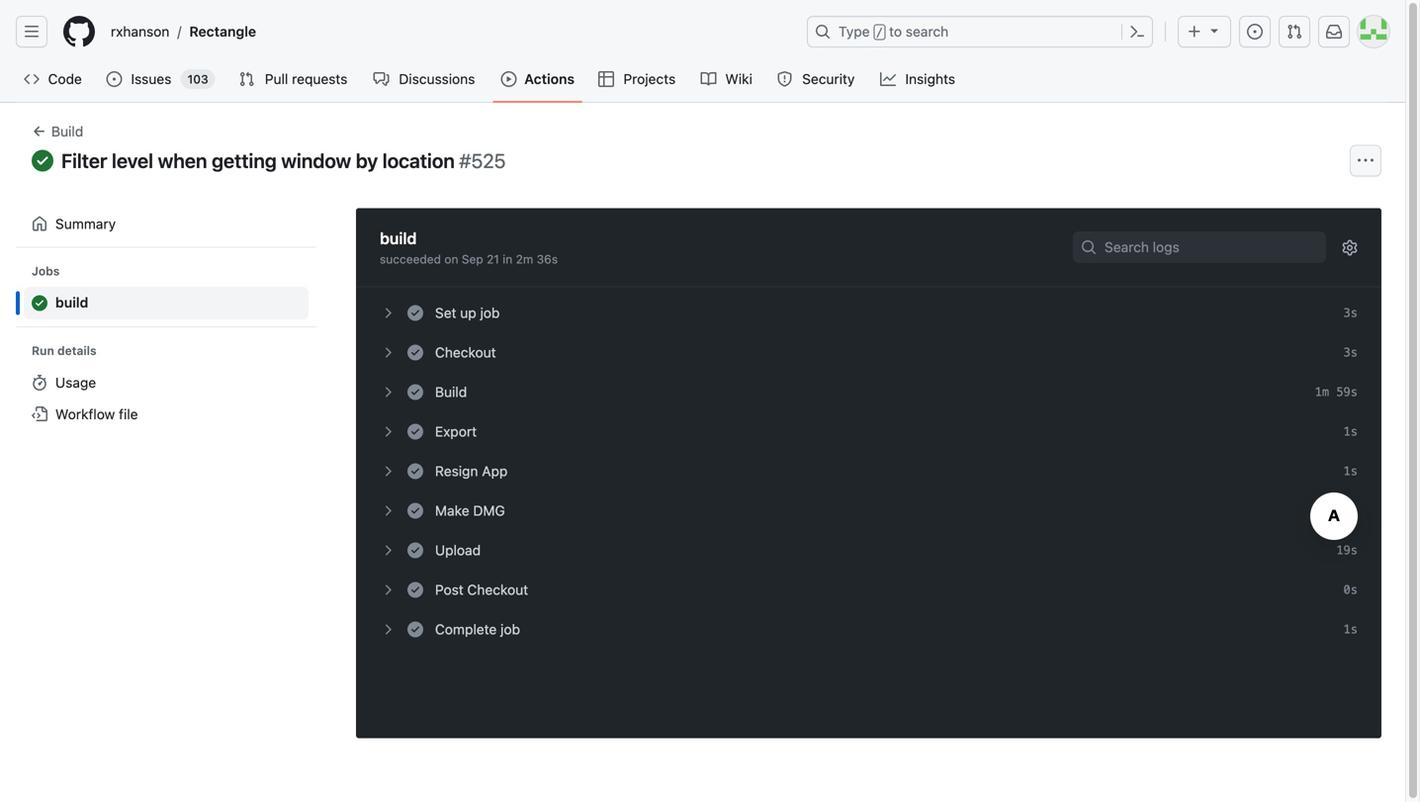 Task type: describe. For each thing, give the bounding box(es) containing it.
post checkout
[[435, 582, 529, 598]]

8s
[[1344, 504, 1359, 518]]

1 horizontal spatial build link
[[380, 226, 1058, 250]]

chevron right image for build
[[380, 384, 396, 400]]

summary
[[55, 215, 116, 232]]

plus image
[[1187, 24, 1203, 40]]

issue opened image
[[106, 71, 122, 87]]

/ for rxhanson
[[177, 23, 182, 40]]

run details
[[32, 344, 97, 358]]

show options image
[[1343, 240, 1359, 256]]

chevron right image for make dmg
[[380, 503, 396, 519]]

workflow file link
[[24, 399, 309, 431]]

on
[[445, 252, 459, 266]]

filter
[[61, 149, 107, 172]]

getting
[[212, 149, 277, 172]]

jobs build
[[32, 264, 88, 311]]

1 horizontal spatial build
[[435, 384, 467, 400]]

3s for checkout
[[1344, 346, 1359, 359]]

post
[[435, 582, 464, 598]]

homepage image
[[63, 16, 95, 47]]

graph image
[[881, 71, 896, 87]]

type / to search
[[839, 23, 949, 40]]

3s for set up job
[[1344, 306, 1359, 320]]

actions link
[[493, 64, 583, 94]]

make
[[435, 502, 470, 519]]

location
[[383, 149, 455, 172]]

this step passed image for upload
[[408, 543, 424, 558]]

workflow file
[[55, 406, 138, 423]]

complete job
[[435, 621, 520, 638]]

code image
[[24, 71, 40, 87]]

36s
[[537, 252, 558, 266]]

build inside build succeeded on sep 21 in 2m 36s
[[380, 229, 417, 248]]

jobs list
[[24, 287, 309, 320]]

1m 59s
[[1316, 385, 1359, 399]]

by
[[356, 149, 378, 172]]

code
[[48, 71, 82, 87]]

run
[[32, 344, 54, 358]]

app
[[482, 463, 508, 479]]

book image
[[701, 71, 717, 87]]

window
[[281, 149, 351, 172]]

rectangle link
[[182, 16, 264, 47]]

Search text field
[[1074, 231, 1327, 263]]

2m
[[516, 252, 534, 266]]

issue opened image
[[1248, 24, 1264, 40]]

pull requests
[[265, 71, 348, 87]]

pull
[[265, 71, 288, 87]]

insights
[[906, 71, 956, 87]]

1 vertical spatial job
[[501, 621, 520, 638]]

resign
[[435, 463, 478, 479]]

file
[[119, 406, 138, 423]]

completed successfully image
[[32, 150, 53, 171]]

actions
[[525, 71, 575, 87]]

sep
[[462, 252, 484, 266]]

when
[[158, 149, 207, 172]]

in
[[503, 252, 513, 266]]

workflow
[[55, 406, 115, 423]]

pull requests link
[[231, 64, 358, 94]]

wiki
[[726, 71, 753, 87]]

code link
[[16, 64, 90, 94]]

this step passed image for complete job
[[408, 622, 424, 638]]

this step passed image for resign app
[[408, 463, 424, 479]]

build succeeded on sep 21 in 2m 36s
[[380, 229, 558, 266]]

dmg
[[473, 502, 505, 519]]

rxhanson
[[111, 23, 170, 40]]

search
[[906, 23, 949, 40]]

59s
[[1337, 385, 1359, 399]]

run details list
[[24, 367, 309, 431]]

chevron right image for resign app
[[380, 463, 396, 479]]

rxhanson link
[[103, 16, 177, 47]]

notifications image
[[1327, 24, 1343, 40]]

table image
[[599, 71, 615, 87]]

this step passed image for post checkout
[[408, 582, 424, 598]]

projects link
[[591, 64, 685, 94]]

complete
[[435, 621, 497, 638]]



Task type: locate. For each thing, give the bounding box(es) containing it.
3 this step passed image from the top
[[408, 543, 424, 558]]

job
[[480, 305, 500, 321], [501, 621, 520, 638]]

1 this step passed image from the top
[[408, 345, 424, 360]]

/ for type
[[876, 26, 884, 40]]

build right arrow left image
[[51, 123, 83, 140]]

play image
[[501, 71, 517, 87]]

3 1s from the top
[[1344, 623, 1359, 637]]

issues
[[131, 71, 172, 87]]

up
[[460, 305, 477, 321]]

1 vertical spatial build
[[435, 384, 467, 400]]

0 vertical spatial build
[[380, 229, 417, 248]]

3s down show options icon
[[1344, 306, 1359, 320]]

chevron right image for post checkout
[[380, 582, 396, 598]]

chevron right image
[[380, 345, 396, 360], [380, 424, 396, 440], [380, 503, 396, 519]]

requests
[[292, 71, 348, 87]]

0 vertical spatial checkout
[[435, 344, 496, 360]]

type
[[839, 23, 870, 40]]

1m
[[1316, 385, 1330, 399]]

1 vertical spatial build link
[[24, 287, 309, 320]]

security
[[803, 71, 855, 87]]

1 horizontal spatial build
[[380, 229, 417, 248]]

triangle down image
[[1207, 22, 1223, 38]]

2 vertical spatial 1s
[[1344, 623, 1359, 637]]

export
[[435, 423, 477, 440]]

3s
[[1344, 306, 1359, 320], [1344, 346, 1359, 359]]

git pull request image left pull
[[239, 71, 255, 87]]

this step passed image left post
[[408, 582, 424, 598]]

2 this step passed image from the top
[[408, 463, 424, 479]]

set
[[435, 305, 457, 321]]

103
[[187, 72, 209, 86]]

0 horizontal spatial build
[[51, 123, 83, 140]]

this step passed image left upload
[[408, 543, 424, 558]]

0 vertical spatial job
[[480, 305, 500, 321]]

chevron right image left make
[[380, 503, 396, 519]]

git pull request image inside pull requests link
[[239, 71, 255, 87]]

usage link
[[24, 367, 309, 399]]

level
[[112, 149, 153, 172]]

search image
[[1082, 239, 1097, 255]]

21
[[487, 252, 500, 266]]

/ right rxhanson
[[177, 23, 182, 40]]

4 this step passed image from the top
[[408, 503, 424, 519]]

19s
[[1337, 544, 1359, 557]]

1 vertical spatial 1s
[[1344, 464, 1359, 478]]

6 chevron right image from the top
[[380, 622, 396, 638]]

1 vertical spatial git pull request image
[[239, 71, 255, 87]]

0 horizontal spatial job
[[480, 305, 500, 321]]

2 3s from the top
[[1344, 346, 1359, 359]]

chevron right image for checkout
[[380, 345, 396, 360]]

2 chevron right image from the top
[[380, 384, 396, 400]]

0 horizontal spatial /
[[177, 23, 182, 40]]

build up the export
[[435, 384, 467, 400]]

/ left to
[[876, 26, 884, 40]]

summary link
[[24, 208, 309, 240]]

shield image
[[777, 71, 793, 87]]

insights link
[[873, 64, 965, 94]]

1s for app
[[1344, 464, 1359, 478]]

rectangle
[[189, 23, 256, 40]]

this step passed image
[[408, 305, 424, 321], [408, 463, 424, 479], [408, 543, 424, 558], [408, 582, 424, 598], [408, 622, 424, 638]]

this step passed image for checkout
[[408, 345, 424, 360]]

0 vertical spatial git pull request image
[[1287, 24, 1303, 40]]

3s up 59s
[[1344, 346, 1359, 359]]

3 chevron right image from the top
[[380, 503, 396, 519]]

/ inside rxhanson / rectangle
[[177, 23, 182, 40]]

projects
[[624, 71, 676, 87]]

0 vertical spatial build
[[51, 123, 83, 140]]

1 horizontal spatial /
[[876, 26, 884, 40]]

git pull request image
[[1287, 24, 1303, 40], [239, 71, 255, 87]]

0 vertical spatial build link
[[380, 226, 1058, 250]]

1 chevron right image from the top
[[380, 345, 396, 360]]

3 chevron right image from the top
[[380, 463, 396, 479]]

build down jobs
[[55, 295, 88, 311]]

chevron right image for set up job
[[380, 305, 396, 321]]

2 chevron right image from the top
[[380, 424, 396, 440]]

git pull request image for issue opened icon
[[239, 71, 255, 87]]

0 vertical spatial 3s
[[1344, 306, 1359, 320]]

rxhanson / rectangle
[[111, 23, 256, 40]]

1 3s from the top
[[1344, 306, 1359, 320]]

checkout
[[435, 344, 496, 360], [468, 582, 529, 598]]

this step passed image
[[408, 345, 424, 360], [408, 384, 424, 400], [408, 424, 424, 440], [408, 503, 424, 519]]

details
[[57, 344, 97, 358]]

0s
[[1344, 583, 1359, 597]]

build
[[380, 229, 417, 248], [55, 295, 88, 311]]

build
[[51, 123, 83, 140], [435, 384, 467, 400]]

jobs
[[32, 264, 60, 278]]

succeeded
[[380, 252, 441, 266]]

list
[[103, 16, 796, 47]]

2 vertical spatial chevron right image
[[380, 503, 396, 519]]

0 horizontal spatial build
[[55, 295, 88, 311]]

job right up
[[480, 305, 500, 321]]

/
[[177, 23, 182, 40], [876, 26, 884, 40]]

chevron right image for upload
[[380, 543, 396, 558]]

1 chevron right image from the top
[[380, 305, 396, 321]]

security link
[[770, 64, 865, 94]]

0 horizontal spatial build link
[[24, 287, 309, 320]]

5 this step passed image from the top
[[408, 622, 424, 638]]

build link
[[24, 119, 91, 144]]

checkout up complete job
[[468, 582, 529, 598]]

this step passed image for build
[[408, 384, 424, 400]]

2 this step passed image from the top
[[408, 384, 424, 400]]

1 this step passed image from the top
[[408, 305, 424, 321]]

chevron right image for complete job
[[380, 622, 396, 638]]

to
[[890, 23, 903, 40]]

build inside jobs build
[[55, 295, 88, 311]]

resign app
[[435, 463, 508, 479]]

chevron right image left the export
[[380, 424, 396, 440]]

build up "succeeded"
[[380, 229, 417, 248]]

1 vertical spatial chevron right image
[[380, 424, 396, 440]]

this step passed image for make dmg
[[408, 503, 424, 519]]

set up job
[[435, 305, 500, 321]]

chevron right image
[[380, 305, 396, 321], [380, 384, 396, 400], [380, 463, 396, 479], [380, 543, 396, 558], [380, 582, 396, 598], [380, 622, 396, 638]]

list containing rxhanson / rectangle
[[103, 16, 796, 47]]

usage
[[55, 375, 96, 391]]

show workflow options image
[[1359, 153, 1374, 168]]

discussions link
[[366, 64, 485, 94]]

checkout down set up job
[[435, 344, 496, 360]]

5 chevron right image from the top
[[380, 582, 396, 598]]

chevron right image down "succeeded"
[[380, 345, 396, 360]]

1s up 8s at the bottom of page
[[1344, 464, 1359, 478]]

this step passed image for set up job
[[408, 305, 424, 321]]

build link
[[380, 226, 1058, 250], [24, 287, 309, 320]]

this step passed image left resign
[[408, 463, 424, 479]]

job right complete
[[501, 621, 520, 638]]

1 vertical spatial checkout
[[468, 582, 529, 598]]

command palette image
[[1130, 24, 1146, 40]]

wiki link
[[693, 64, 762, 94]]

this step passed image for export
[[408, 424, 424, 440]]

0 vertical spatial chevron right image
[[380, 345, 396, 360]]

4 this step passed image from the top
[[408, 582, 424, 598]]

1 horizontal spatial job
[[501, 621, 520, 638]]

git pull request image left notifications image
[[1287, 24, 1303, 40]]

2 1s from the top
[[1344, 464, 1359, 478]]

1s for job
[[1344, 623, 1359, 637]]

1s down 0s
[[1344, 623, 1359, 637]]

1 1s from the top
[[1344, 425, 1359, 439]]

0 horizontal spatial git pull request image
[[239, 71, 255, 87]]

1 vertical spatial 3s
[[1344, 346, 1359, 359]]

this step passed image left complete
[[408, 622, 424, 638]]

4 chevron right image from the top
[[380, 543, 396, 558]]

chevron right image for export
[[380, 424, 396, 440]]

comment discussion image
[[374, 71, 389, 87]]

1s down 59s
[[1344, 425, 1359, 439]]

arrow left image
[[32, 123, 47, 139]]

discussions
[[399, 71, 475, 87]]

1s
[[1344, 425, 1359, 439], [1344, 464, 1359, 478], [1344, 623, 1359, 637]]

1 horizontal spatial git pull request image
[[1287, 24, 1303, 40]]

/ inside type / to search
[[876, 26, 884, 40]]

upload
[[435, 542, 481, 558]]

3 this step passed image from the top
[[408, 424, 424, 440]]

filter level when getting window by location #525
[[61, 149, 506, 172]]

0 vertical spatial 1s
[[1344, 425, 1359, 439]]

this step passed image left set
[[408, 305, 424, 321]]

1 vertical spatial build
[[55, 295, 88, 311]]

make dmg
[[435, 502, 505, 519]]

git pull request image for issue opened image
[[1287, 24, 1303, 40]]

#525
[[460, 149, 506, 172]]



Task type: vqa. For each thing, say whether or not it's contained in the screenshot.


